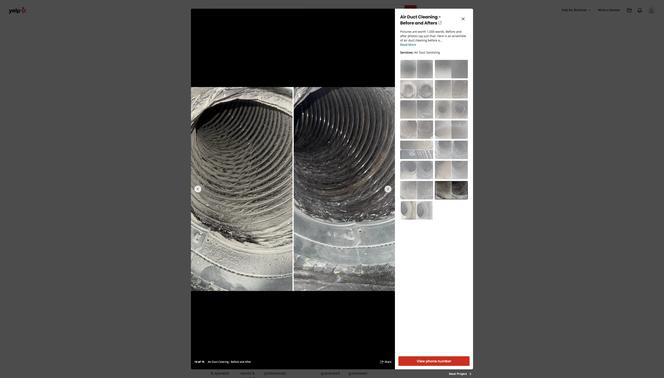 Task type: vqa. For each thing, say whether or not it's contained in the screenshot.
'24 CHEVRON DOWN V2' Image inside 'Home Services' link
no



Task type: locate. For each thing, give the bounding box(es) containing it.
professionals
[[264, 371, 286, 376]]

cleaning inside is dryer vent cleaning important to do regularly?
[[263, 118, 279, 123]]

1 read from the left
[[262, 134, 269, 138]]

0 horizontal spatial share
[[292, 81, 302, 86]]

1 vertical spatial view
[[417, 359, 425, 364]]

cleaning inside air duct return cleaning 4 photos
[[319, 230, 334, 234]]

response inside response rate 100%
[[417, 55, 429, 59]]

1 vertical spatial request a quote
[[402, 70, 431, 75]]

1 vertical spatial 15
[[201, 360, 204, 364]]

owned down air duct cleaning - before and after
[[220, 366, 231, 370]]

operated down locally
[[214, 371, 229, 376]]

air inside air duct return cleaning 4 photos
[[292, 230, 297, 234]]

read down do
[[262, 134, 269, 138]]

1 horizontal spatial write
[[598, 8, 606, 12]]

for left details
[[412, 110, 416, 115]]

duct inside air duct cleaning - before and afters 15 photos
[[214, 230, 222, 234]]

- inside air duct cleaning - contact cleaning methods
[[364, 118, 366, 123]]

1 vertical spatial an
[[421, 168, 425, 172]]

0 horizontal spatial an
[[421, 168, 425, 172]]

2 read from the left
[[360, 134, 366, 138]]

of inside pictures are worth 1,000 words. before and after photos say just that. here is an ensemble of air duct cleaning before a... read more
[[400, 38, 403, 42]]

2 response from the left
[[417, 55, 429, 59]]

previous image
[[211, 126, 215, 131]]

1 vertical spatial contact
[[333, 134, 344, 138]]

you
[[429, 186, 437, 192]]

view
[[381, 153, 389, 158], [417, 359, 425, 364]]

2 guaranteed from the left
[[349, 371, 367, 376]]

request a quote
[[381, 40, 431, 49], [402, 70, 431, 75]]

sanitizing
[[426, 50, 440, 54]]

before for air duct cleaning - before and afters 15 photos
[[241, 230, 252, 234]]

yelp for business button
[[560, 6, 593, 14]]

add
[[258, 81, 265, 86]]

0 horizontal spatial service
[[390, 153, 402, 158]]

an right "here"
[[448, 34, 451, 38]]

forth
[[416, 209, 422, 212]]

1 vertical spatial call
[[422, 197, 429, 202]]

response for response time
[[381, 55, 392, 59]]

1 vertical spatial share
[[385, 360, 392, 364]]

photos inside air duct cleaning - before and afters 15 photos
[[212, 235, 222, 240]]

1 vertical spatial afters
[[261, 230, 271, 234]]

a
[[607, 8, 609, 12], [407, 40, 411, 49], [417, 70, 419, 75], [430, 81, 431, 84], [228, 81, 230, 86], [419, 197, 421, 202]]

important
[[240, 123, 258, 128]]

air inside air duct cleaning - before and afters
[[400, 14, 406, 20]]

an inside button
[[421, 168, 425, 172]]

maintenance.…
[[240, 134, 262, 138]]

share button
[[282, 79, 306, 89], [380, 360, 392, 364]]

0 vertical spatial contact
[[367, 118, 381, 123]]

have the business call you
[[381, 186, 437, 192]]

an left edit
[[421, 168, 425, 172]]

owned down women-
[[240, 371, 251, 376]]

0 horizontal spatial &
[[211, 371, 213, 376]]

0 horizontal spatial owned
[[220, 366, 231, 370]]

request up response time
[[381, 40, 406, 49]]

just
[[424, 34, 429, 38]]

1 horizontal spatial cleaning
[[415, 38, 427, 42]]

business for portfolio from the business
[[246, 157, 265, 163]]

1 vertical spatial of
[[198, 360, 201, 364]]

write a review
[[598, 8, 620, 12]]

view for view phone number
[[417, 359, 425, 364]]

write right 24 star v2 'icon'
[[218, 81, 227, 86]]

owned
[[220, 366, 231, 370], [240, 371, 251, 376]]

1 vertical spatial the
[[393, 186, 400, 192]]

0 vertical spatial 15
[[208, 235, 211, 240]]

request a call
[[404, 197, 429, 202]]

1 & from the left
[[211, 371, 213, 376]]

service
[[413, 99, 426, 104], [390, 153, 402, 158]]

free estimates
[[291, 366, 315, 370]]

read down humidity
[[360, 134, 366, 138]]

duct
[[408, 38, 415, 42]]

- inside air duct cleaning - before and afters 15 photos
[[239, 230, 240, 234]]

women-
[[241, 366, 254, 370]]

service right the a
[[413, 99, 426, 104]]

and
[[415, 20, 423, 26], [456, 30, 461, 34], [349, 130, 355, 134], [410, 209, 415, 212], [423, 209, 428, 212], [253, 230, 260, 234], [240, 360, 244, 364]]

read more down humidity
[[360, 134, 375, 138]]

contact
[[367, 118, 381, 123], [333, 134, 344, 138]]

0 vertical spatial is
[[445, 34, 447, 38]]

0 vertical spatial dryer
[[243, 118, 253, 123]]

& inside locally owned & operated
[[211, 371, 213, 376]]

1 vertical spatial time
[[330, 366, 337, 370]]

1 horizontal spatial guaranteed
[[349, 371, 367, 376]]

for for yelp
[[569, 8, 573, 12]]

0 vertical spatial of
[[400, 38, 403, 42]]

1 horizontal spatial an
[[448, 34, 451, 38]]

14 of 15
[[194, 360, 204, 364]]

quote up services : air duct sanitizing
[[412, 40, 431, 49]]

2 vertical spatial request
[[404, 197, 418, 202]]

before
[[296, 172, 306, 176], [212, 249, 222, 252], [296, 249, 306, 252]]

air inside air duct cleaning - contact cleaning methods
[[333, 118, 338, 123]]

1 horizontal spatial read
[[360, 134, 366, 138]]

0 horizontal spatial contact
[[333, 134, 344, 138]]

dryer left vent
[[240, 130, 248, 134]]

1 vertical spatial cleaning
[[255, 130, 267, 134]]

dryer up important
[[243, 118, 253, 123]]

afters inside air duct cleaning - before and afters
[[424, 20, 437, 26]]

time inside on-time guaranteed
[[330, 366, 337, 370]]

business
[[401, 186, 420, 192]]

1 photos from the left
[[212, 235, 222, 240]]

0 vertical spatial afters
[[424, 20, 437, 26]]

0 vertical spatial call
[[404, 110, 411, 115]]

1 horizontal spatial more
[[367, 134, 375, 138]]

read
[[400, 43, 408, 47]]

0 vertical spatial request a quote
[[381, 40, 431, 49]]

0 horizontal spatial time
[[330, 366, 337, 370]]

0 vertical spatial an
[[448, 34, 451, 38]]

0 vertical spatial service
[[413, 99, 426, 104]]

more down crucial
[[270, 134, 277, 138]]

1 horizontal spatial owned
[[240, 371, 251, 376]]

view down (512)
[[381, 153, 389, 158]]

quote inside request a quote button
[[420, 70, 431, 75]]

1 horizontal spatial share
[[385, 360, 392, 364]]

0 vertical spatial cleaning
[[415, 38, 427, 42]]

- inside air duct cleaning - before and afters
[[439, 14, 441, 20]]

vent
[[254, 118, 262, 123]]

0 vertical spatial view
[[381, 153, 389, 158]]

follow button
[[332, 79, 357, 89]]

dryer inside is dryer vent cleaning important to do regularly?
[[243, 118, 253, 123]]

0 vertical spatial time
[[393, 55, 399, 59]]

afters inside air duct cleaning - before and afters 15 photos
[[261, 230, 271, 234]]

recently
[[407, 81, 416, 84]]

1 more from the left
[[270, 134, 277, 138]]

when
[[393, 212, 400, 216]]

air
[[404, 38, 408, 42]]

write inside user actions element
[[598, 8, 606, 12]]

business
[[574, 8, 587, 12], [249, 103, 268, 109], [246, 157, 265, 163]]

18 share image
[[380, 360, 384, 364]]

24 directions v2 image
[[447, 153, 453, 158]]

business inside yelp for business button
[[574, 8, 587, 12]]

- for air duct cleaning - before and afters
[[439, 14, 441, 20]]

0 horizontal spatial photos
[[212, 235, 222, 240]]

before
[[400, 20, 414, 26], [446, 30, 455, 34], [241, 230, 252, 234], [231, 360, 239, 364]]

cleaning inside dryer vent cleaning is crucial home maintenance.…
[[255, 130, 267, 134]]

photo
[[266, 81, 276, 86]]

0 vertical spatial operated
[[214, 371, 229, 376]]

0 vertical spatial for
[[569, 8, 573, 12]]

air for air duct cleaning - before and after
[[208, 360, 211, 364]]

0 horizontal spatial response
[[381, 55, 392, 59]]

cleaning inside air duct cleaning - before and afters 15 photos
[[223, 230, 238, 234]]

1 horizontal spatial view
[[417, 359, 425, 364]]

0 vertical spatial owned
[[220, 366, 231, 370]]

1 horizontal spatial contact
[[367, 118, 381, 123]]

is right "here"
[[445, 34, 447, 38]]

1 horizontal spatial call
[[422, 197, 429, 202]]

cleaning down say
[[415, 38, 427, 42]]

air for air duct cleaning - contact cleaning methods
[[333, 118, 338, 123]]

1 horizontal spatial time
[[393, 55, 399, 59]]

1 horizontal spatial read more
[[360, 134, 375, 138]]

request up recently
[[402, 70, 416, 75]]

business inside updates from this business 'element'
[[249, 103, 268, 109]]

service left area
[[390, 153, 402, 158]]

view left phone
[[417, 359, 425, 364]]

request for request a call button
[[404, 197, 418, 202]]

afters for air duct cleaning - before and afters 15 photos
[[261, 230, 271, 234]]

4
[[292, 235, 293, 240]]

1 horizontal spatial share button
[[380, 360, 392, 364]]

duct for air duct return cleaning 4 photos
[[297, 230, 306, 234]]

1 vertical spatial request
[[402, 70, 416, 75]]

more down prevails.
[[367, 134, 375, 138]]

1 vertical spatial owned
[[240, 371, 251, 376]]

request for request a quote button
[[402, 70, 416, 75]]

more
[[270, 134, 277, 138], [367, 134, 375, 138]]

results
[[352, 366, 364, 370]]

0 horizontal spatial call
[[404, 110, 411, 115]]

(512)
[[381, 141, 389, 146]]

photos
[[212, 235, 222, 240], [294, 235, 304, 240]]

1 vertical spatial dryer
[[240, 130, 248, 134]]

add photo link
[[248, 79, 280, 89]]

the right 24 chevron right v2 icon
[[393, 186, 400, 192]]

1 vertical spatial business
[[249, 103, 268, 109]]

is dryer vent cleaning important to do regularly? image
[[208, 114, 236, 143]]

projects image
[[627, 8, 632, 13]]

0 horizontal spatial guaranteed
[[321, 371, 340, 376]]

2 more from the left
[[367, 134, 375, 138]]

0 horizontal spatial write
[[218, 81, 227, 86]]

read more
[[262, 134, 277, 138], [360, 134, 375, 138]]

skip the back and forth and talk when it's convenient
[[393, 209, 433, 216]]

0 vertical spatial share
[[292, 81, 302, 86]]

24 chevron right v2 image
[[468, 371, 473, 376]]

1 horizontal spatial afters
[[424, 20, 437, 26]]

24 star v2 image
[[211, 81, 217, 87]]

duct for air duct cleaning - contact cleaning methods
[[339, 118, 347, 123]]

guaranteed down on-
[[321, 371, 340, 376]]

the for skip
[[399, 209, 403, 212]]

view phone number
[[417, 359, 451, 364]]

1 horizontal spatial &
[[252, 371, 255, 376]]

quote up "requested"
[[420, 70, 431, 75]]

view inside "view phone number" button
[[417, 359, 425, 364]]

duct inside air duct cleaning - before and afters
[[407, 14, 417, 20]]

before inside air duct cleaning - before and afters 15 photos
[[241, 230, 252, 234]]

duct inside air duct cleaning - contact cleaning methods
[[339, 118, 347, 123]]

0 horizontal spatial operated
[[214, 371, 229, 376]]

24 external link v2 image
[[447, 128, 453, 133]]

of left air
[[400, 38, 403, 42]]

0 horizontal spatial read
[[262, 134, 269, 138]]

1 horizontal spatial for
[[569, 8, 573, 12]]

contact down texas
[[333, 134, 344, 138]]

1 response from the left
[[381, 55, 392, 59]]

1 vertical spatial is
[[268, 130, 270, 134]]

locally
[[209, 366, 220, 370]]

return
[[307, 230, 319, 234]]

quote
[[432, 81, 439, 84]]

air duct return cleaning 4 photos
[[292, 230, 334, 240]]

share right 24 share v2 image
[[292, 81, 302, 86]]

next
[[449, 372, 456, 376]]

business inside portfolio from the business element
[[246, 157, 265, 163]]

0 horizontal spatial afters
[[261, 230, 271, 234]]

1 vertical spatial service
[[390, 153, 402, 158]]

15
[[208, 235, 211, 240], [201, 360, 204, 364]]

guaranteed down results
[[349, 371, 367, 376]]

contact up prevails.
[[367, 118, 381, 123]]

2 photos from the left
[[294, 235, 304, 240]]

0 horizontal spatial cleaning
[[255, 130, 267, 134]]

updates from this business element
[[201, 96, 391, 143]]

owned inside locally owned & operated
[[220, 366, 231, 370]]

response for response rate 100%
[[417, 55, 429, 59]]

& down locally
[[211, 371, 213, 376]]

yelp
[[562, 8, 568, 12]]

14
[[194, 360, 197, 364]]

the inside skip the back and forth and talk when it's convenient
[[399, 209, 403, 212]]

5222
[[397, 141, 405, 146]]

for inside user actions element
[[569, 8, 573, 12]]

project
[[457, 372, 467, 376]]

after
[[245, 360, 251, 364]]

2 & from the left
[[252, 371, 255, 376]]

& down women-
[[252, 371, 255, 376]]

before inside air duct cleaning - before and afters
[[400, 20, 414, 26]]

operated inside locally owned & operated
[[214, 371, 229, 376]]

0 horizontal spatial more
[[270, 134, 277, 138]]

cleaning inside air duct cleaning - before and afters
[[418, 14, 438, 20]]

& for women-
[[252, 371, 255, 376]]

1 vertical spatial quote
[[420, 70, 431, 75]]

1 horizontal spatial 15
[[208, 235, 211, 240]]

1 horizontal spatial response
[[417, 55, 429, 59]]

1 horizontal spatial operated
[[240, 376, 255, 378]]

is left crucial
[[268, 130, 270, 134]]

24 pencil v2 image
[[400, 167, 406, 173]]

request down business
[[404, 197, 418, 202]]

operated down women-
[[240, 376, 255, 378]]

0 vertical spatial business
[[574, 8, 587, 12]]

updates from this business
[[208, 103, 268, 109]]

1 horizontal spatial of
[[400, 38, 403, 42]]

1 vertical spatial operated
[[240, 376, 255, 378]]

15 inside air duct cleaning - before and afters 15 photos
[[208, 235, 211, 240]]

duct inside air duct return cleaning 4 photos
[[297, 230, 306, 234]]

to
[[258, 123, 263, 128]]

read
[[262, 134, 269, 138], [360, 134, 366, 138]]

dryer vent cleaning is crucial home maintenance.…
[[240, 130, 289, 138]]

write a review
[[218, 81, 242, 86]]

0 vertical spatial write
[[598, 8, 606, 12]]

16 chevron down v2 image
[[588, 8, 591, 12]]

more
[[408, 43, 416, 47]]

1 horizontal spatial photos
[[294, 235, 304, 240]]

an
[[448, 34, 451, 38], [421, 168, 425, 172]]

operated for locally
[[214, 371, 229, 376]]

user actions element
[[558, 5, 662, 32]]

call down call
[[422, 197, 429, 202]]

schedule
[[393, 99, 409, 104]]

is
[[445, 34, 447, 38], [268, 130, 270, 134]]

1 horizontal spatial is
[[445, 34, 447, 38]]

the right 'from'
[[238, 157, 245, 163]]

1 read more from the left
[[262, 134, 277, 138]]

prevails.
[[369, 130, 381, 134]]

airductchimneydryervent.com
[[381, 128, 433, 133]]

2 vertical spatial business
[[246, 157, 265, 163]]

it's
[[401, 212, 404, 216]]

call
[[404, 110, 411, 115], [422, 197, 429, 202]]

operated for women-
[[240, 376, 255, 378]]

owned inside women- owned & operated
[[240, 371, 251, 376]]

cleaning down to
[[255, 130, 267, 134]]

0 vertical spatial request
[[381, 40, 406, 49]]

air for air duct return cleaning 4 photos
[[292, 230, 297, 234]]

response rate 100%
[[417, 55, 434, 64]]

0 horizontal spatial for
[[412, 110, 416, 115]]

regularly?
[[269, 123, 287, 128]]

1 vertical spatial for
[[412, 110, 416, 115]]

air inside air duct cleaning - before and afters 15 photos
[[208, 230, 213, 234]]

sponsored
[[269, 158, 287, 163]]

None search field
[[207, 5, 418, 16]]

next image
[[362, 126, 367, 131]]

& inside women- owned & operated
[[252, 371, 255, 376]]

share right the 18 share icon
[[385, 360, 392, 364]]

2 vertical spatial the
[[399, 209, 403, 212]]

1 vertical spatial write
[[218, 81, 227, 86]]

call down the a
[[404, 110, 411, 115]]

& for locally
[[211, 371, 213, 376]]

for for call
[[412, 110, 416, 115]]

0 horizontal spatial read more
[[262, 134, 277, 138]]

read more down crucial
[[262, 134, 277, 138]]

an inside pictures are worth 1,000 words. before and after photos say just that. here is an ensemble of air duct cleaning before a... read more
[[448, 34, 451, 38]]

operated
[[214, 371, 229, 376], [240, 376, 255, 378]]

of right 14 at the bottom
[[198, 360, 201, 364]]

0 horizontal spatial view
[[381, 153, 389, 158]]

home
[[281, 130, 289, 134]]

write left the review
[[598, 8, 606, 12]]

for right yelp
[[569, 8, 573, 12]]

0 vertical spatial share button
[[282, 79, 306, 89]]

0 horizontal spatial is
[[268, 130, 270, 134]]

follow
[[343, 81, 353, 86]]

suggest an edit
[[407, 168, 433, 172]]

2 read more from the left
[[360, 134, 375, 138]]

contact inside texas heat and humidity prevails. contact cleaning…
[[333, 134, 344, 138]]

24 add v2 image
[[336, 81, 341, 87]]

is inside dryer vent cleaning is crucial home maintenance.…
[[268, 130, 270, 134]]

the right skip
[[399, 209, 403, 212]]

business categories element
[[206, 16, 655, 28]]

number
[[438, 359, 451, 364]]



Task type: describe. For each thing, give the bounding box(es) containing it.
24 chevron left v2 image
[[195, 186, 200, 192]]

1 vertical spatial share button
[[380, 360, 392, 364]]

request a call button
[[381, 195, 453, 205]]

a...
[[438, 38, 442, 42]]

is
[[240, 118, 243, 123]]

24 share v2 image
[[285, 81, 291, 87]]

talk
[[428, 209, 433, 212]]

16 external link v2 image
[[438, 21, 442, 25]]

rate
[[430, 55, 434, 59]]

owned for locally
[[220, 366, 231, 370]]

that.
[[430, 34, 436, 38]]

is inside pictures are worth 1,000 words. before and after photos say just that. here is an ensemble of air duct cleaning before a... read more
[[445, 34, 447, 38]]

estimates
[[299, 366, 315, 370]]

write for write a review
[[218, 81, 227, 86]]

save button
[[308, 79, 330, 89]]

say
[[418, 34, 423, 38]]

on-time guaranteed
[[321, 366, 340, 376]]

details
[[417, 110, 429, 115]]

free
[[291, 366, 298, 370]]

request a quote inside button
[[402, 70, 431, 75]]

cleaning inside pictures are worth 1,000 words. before and after photos say just that. here is an ensemble of air duct cleaning before a... read more
[[415, 38, 427, 42]]

call for details button
[[381, 108, 453, 117]]

request a quote button
[[381, 68, 453, 77]]

phone
[[426, 359, 437, 364]]

duct for air duct cleaning - before and afters
[[407, 14, 417, 20]]

business for updates from this business
[[249, 103, 268, 109]]

photos inside air duct return cleaning 4 photos
[[294, 235, 304, 240]]

air duct cleaning - before and afters
[[400, 14, 441, 26]]

24 chevron right v2 image
[[386, 186, 391, 192]]

on-
[[324, 366, 330, 370]]

skip
[[393, 209, 398, 212]]

and inside texas heat and humidity prevails. contact cleaning…
[[349, 130, 355, 134]]

duct for air duct cleaning - before and afters 15 photos
[[214, 230, 222, 234]]

vent
[[249, 130, 255, 134]]

afters for air duct cleaning - before and afters
[[424, 20, 437, 26]]

women_owned_operated image
[[243, 355, 252, 363]]

read more for do
[[262, 134, 277, 138]]

notifications image
[[637, 8, 642, 13]]

(512) 699-5222
[[381, 141, 405, 146]]

are
[[412, 30, 417, 34]]

here
[[437, 34, 444, 38]]

air duct cleaning - before and afters 15 photos
[[208, 230, 271, 240]]

schedule a service today
[[393, 99, 438, 104]]

1 horizontal spatial service
[[413, 99, 426, 104]]

air for air duct cleaning - before and afters 15 photos
[[208, 230, 213, 234]]

and inside air duct cleaning - before and afters
[[415, 20, 423, 26]]

and inside pictures are worth 1,000 words. before and after photos say just that. here is an ensemble of air duct cleaning before a... read more
[[456, 30, 461, 34]]

0 horizontal spatial share button
[[282, 79, 306, 89]]

dryer inside dryer vent cleaning is crucial home maintenance.…
[[240, 130, 248, 134]]

locals
[[399, 81, 406, 84]]

texas
[[333, 130, 341, 134]]

ensemble
[[452, 34, 466, 38]]

services : air duct sanitizing
[[400, 50, 440, 54]]

response time
[[381, 55, 399, 59]]

save
[[318, 81, 327, 86]]

before inside pictures are worth 1,000 words. before and after photos say just that. here is an ensemble of air duct cleaning before a... read more
[[446, 30, 455, 34]]

edit
[[426, 168, 433, 172]]

0 vertical spatial quote
[[412, 40, 431, 49]]

next project
[[449, 372, 467, 376]]

portfolio from the business
[[208, 157, 265, 163]]

:
[[413, 50, 413, 54]]

read for do
[[262, 134, 269, 138]]

- for air duct cleaning - contact cleaning methods
[[364, 118, 366, 123]]

0 vertical spatial the
[[238, 157, 245, 163]]

updates
[[208, 103, 226, 109]]

results guaranteed
[[349, 366, 367, 376]]

locally_owned_operated image
[[216, 355, 224, 363]]

write for write a review
[[598, 8, 606, 12]]

100%
[[417, 59, 426, 64]]

area
[[403, 153, 411, 158]]

words.
[[435, 30, 445, 34]]

call for details
[[404, 110, 429, 115]]

search image
[[408, 8, 413, 13]]

the for have
[[393, 186, 400, 192]]

16 info v2 image
[[287, 158, 291, 162]]

airductchimneydryervent.com link
[[381, 128, 433, 133]]

view service area
[[381, 153, 411, 158]]

share inside portfolio from the business element
[[385, 360, 392, 364]]

pictures are worth 1,000 words. before and after photos say just that. here is an ensemble of air duct cleaning before a... read more
[[400, 30, 466, 47]]

1,000
[[427, 30, 435, 34]]

more for methods
[[367, 134, 375, 138]]

view phone number button
[[398, 356, 470, 366]]

worth
[[418, 30, 426, 34]]

do
[[263, 123, 268, 128]]

write a review link
[[208, 79, 246, 89]]

portfolio
[[208, 157, 226, 163]]

- for air duct cleaning - before and after
[[229, 360, 230, 364]]

before for air duct cleaning - before and after
[[231, 360, 239, 364]]

business logo image
[[208, 36, 230, 58]]

have
[[381, 186, 392, 192]]

read more for methods
[[360, 134, 375, 138]]

review
[[609, 8, 620, 12]]

after
[[400, 34, 407, 38]]

convenient
[[405, 212, 419, 216]]

time for on-
[[330, 366, 337, 370]]

texas heat and humidity prevails. contact cleaning…
[[333, 130, 381, 138]]

- for air duct cleaning - before and afters 15 photos
[[239, 230, 240, 234]]

before
[[428, 38, 437, 42]]

time for response
[[393, 55, 399, 59]]

requested
[[417, 81, 429, 84]]

portfolio from the business element
[[0, 0, 664, 378]]

certified
[[268, 366, 282, 370]]

air for air duct cleaning - before and afters
[[400, 14, 406, 20]]

and inside air duct cleaning - before and afters 15 photos
[[253, 230, 260, 234]]

from
[[227, 157, 237, 163]]

view service area link
[[381, 153, 411, 158]]

view for view service area
[[381, 153, 389, 158]]

humidity
[[355, 130, 368, 134]]

before for air duct cleaning - before and afters
[[400, 20, 414, 26]]

air duct cleaning - contact cleaning methods
[[333, 118, 381, 128]]

0 horizontal spatial of
[[198, 360, 201, 364]]

read for methods
[[360, 134, 366, 138]]

24 close v2 image
[[461, 16, 466, 21]]

0 horizontal spatial 15
[[201, 360, 204, 364]]

review
[[231, 81, 242, 86]]

cleaning…
[[345, 134, 359, 138]]

contact inside air duct cleaning - contact cleaning methods
[[367, 118, 381, 123]]

143 locals recently requested a quote
[[394, 81, 439, 84]]

24 phone v2 image
[[447, 141, 453, 146]]

more for do
[[270, 134, 277, 138]]

from
[[227, 103, 238, 109]]

call
[[421, 186, 428, 192]]

1 guaranteed from the left
[[321, 371, 340, 376]]

yelp for business
[[562, 8, 587, 12]]

owned for women-
[[240, 371, 251, 376]]

duct for air duct cleaning - before and after
[[212, 360, 218, 364]]

suggest an edit button
[[381, 165, 453, 175]]

air duct cleaning - contact cleaning methods image
[[301, 114, 330, 143]]



